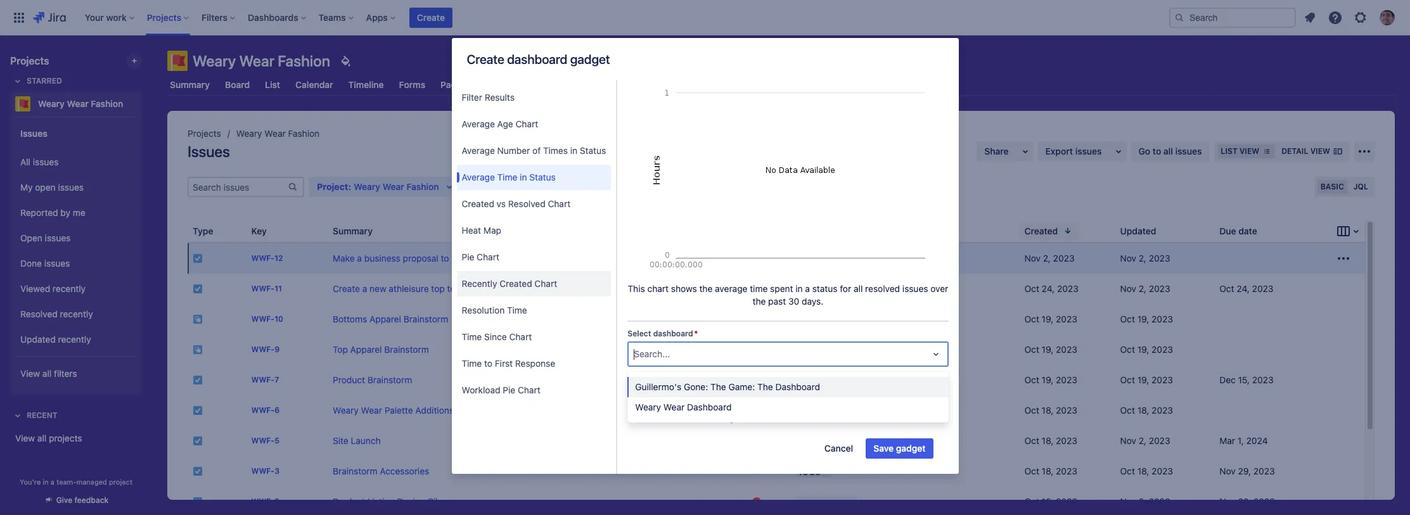 Task type: locate. For each thing, give the bounding box(es) containing it.
type
[[193, 225, 213, 236]]

2 product from the top
[[333, 496, 365, 507]]

recently for viewed recently
[[53, 283, 86, 294]]

0 vertical spatial summary
[[170, 79, 210, 90]]

1 horizontal spatial summary
[[333, 225, 373, 236]]

apparel for top
[[350, 344, 382, 355]]

recently
[[53, 283, 86, 294], [60, 309, 93, 319], [58, 334, 91, 345]]

issues inside this chart shows the average time spent in a status for all resolved issues over the past 30 days.
[[903, 283, 928, 294]]

create inside button
[[417, 12, 445, 23]]

done down open
[[20, 258, 42, 269]]

6 wwf- from the top
[[251, 406, 275, 416]]

3 average from the top
[[462, 172, 495, 183]]

row containing weary wear palette additions
[[188, 396, 1366, 426]]

open image
[[929, 347, 944, 362]]

weary down starred
[[38, 98, 65, 109]]

6 row from the top
[[188, 396, 1366, 426]]

1 horizontal spatial *
[[695, 329, 698, 339]]

a up bottoms
[[362, 283, 367, 294]]

create inside row
[[333, 283, 360, 294]]

time up "workload"
[[462, 358, 482, 369]]

3 wwf- from the top
[[251, 315, 275, 324]]

row containing site launch
[[188, 426, 1366, 456]]

oct 24, 2023 down due date button
[[1220, 283, 1274, 294]]

task image for weary wear palette additions
[[193, 406, 203, 416]]

export issues
[[1046, 146, 1102, 157]]

create a new athleisure top to go along with the turtleneck pillow sweater
[[333, 283, 636, 294]]

apparel up top apparel brainstorm
[[370, 314, 401, 325]]

0 horizontal spatial resolution
[[462, 305, 505, 316]]

to left first
[[484, 358, 493, 369]]

select dashboard *
[[628, 329, 698, 339]]

3
[[275, 467, 280, 476]]

1 vertical spatial *
[[671, 374, 675, 384]]

issues
[[1076, 146, 1102, 157], [1176, 146, 1202, 157], [33, 156, 59, 167], [58, 182, 84, 192], [45, 232, 71, 243], [44, 258, 70, 269], [903, 283, 928, 294]]

a up days.
[[805, 283, 810, 294]]

issues right export at the top of page
[[1076, 146, 1102, 157]]

2 highest image from the top
[[752, 375, 762, 385]]

group
[[15, 117, 137, 394], [15, 146, 137, 356]]

issues down projects link
[[188, 143, 230, 160]]

1 horizontal spatial view
[[1311, 146, 1331, 156]]

2 row from the top
[[188, 274, 1366, 304]]

view down collapse recent projects icon in the bottom left of the page
[[15, 433, 35, 444]]

0 vertical spatial average
[[462, 119, 495, 129]]

updated inside group
[[20, 334, 56, 345]]

0 vertical spatial view
[[20, 368, 40, 379]]

create for create a new filter based on your search.
[[628, 415, 652, 424]]

4 row from the top
[[188, 335, 1366, 365]]

1 horizontal spatial done
[[915, 283, 936, 294]]

wwf- for create a new athleisure top to go along with the turtleneck pillow sweater
[[251, 284, 275, 294]]

5
[[275, 436, 280, 446]]

updated for updated recently
[[20, 334, 56, 345]]

issues left "over"
[[903, 283, 928, 294]]

1 product from the top
[[333, 375, 365, 385]]

1 vertical spatial average
[[462, 145, 495, 156]]

weary right projects link
[[236, 128, 262, 139]]

timeline link
[[346, 74, 386, 96]]

1 vertical spatial done
[[915, 283, 936, 294]]

1 vertical spatial status
[[530, 172, 556, 183]]

projects down summary link
[[188, 128, 221, 139]]

1 horizontal spatial status
[[580, 145, 606, 156]]

2, for oct
[[1139, 283, 1147, 294]]

chart down pie chart button
[[535, 278, 557, 289]]

1 vertical spatial pie
[[503, 385, 516, 396]]

create for create a new athleisure top to go along with the turtleneck pillow sweater
[[333, 283, 360, 294]]

updated recently
[[20, 334, 91, 345]]

1 vertical spatial created
[[1025, 225, 1058, 236]]

1 vertical spatial recently
[[60, 309, 93, 319]]

filter left name
[[628, 374, 647, 384]]

0 vertical spatial created
[[462, 198, 494, 209]]

dashboard up based
[[687, 402, 732, 413]]

filter for filter results
[[462, 92, 482, 103]]

tab
[[479, 74, 511, 96]]

wear left palette
[[361, 405, 382, 416]]

2 24, from the left
[[1237, 283, 1250, 294]]

1 horizontal spatial list
[[1221, 146, 1238, 156]]

1 horizontal spatial resolution
[[915, 225, 959, 236]]

recently down resolved recently link
[[58, 334, 91, 345]]

oct 24, 2023
[[1025, 283, 1079, 294], [1220, 283, 1274, 294]]

1 average from the top
[[462, 119, 495, 129]]

product for product listing design silos
[[333, 496, 365, 507]]

oct 24, 2023 down created button
[[1025, 283, 1079, 294]]

weary wear dashboard
[[635, 402, 732, 413]]

the left wholesale
[[452, 253, 465, 264]]

filter
[[462, 92, 482, 103], [628, 374, 647, 384]]

wear up list link
[[239, 52, 274, 70]]

0 horizontal spatial *
[[671, 374, 675, 384]]

reported by me
[[20, 207, 85, 218]]

2 vertical spatial average
[[462, 172, 495, 183]]

wwf- up wwf-3 link
[[251, 436, 275, 446]]

issues down reported by me
[[45, 232, 71, 243]]

brainstorm accessories link
[[333, 466, 429, 477]]

view inside view all projects link
[[15, 433, 35, 444]]

wwf- down wwf-12 link
[[251, 284, 275, 294]]

2 average from the top
[[462, 145, 495, 156]]

1 vertical spatial task image
[[193, 284, 203, 294]]

to right proposal
[[441, 253, 449, 264]]

9 wwf- from the top
[[251, 497, 275, 507]]

nov 29, 2023
[[1220, 466, 1275, 477]]

1 vertical spatial resolution
[[462, 305, 505, 316]]

1,
[[1238, 436, 1244, 446]]

0 vertical spatial *
[[695, 329, 698, 339]]

to
[[1153, 146, 1162, 157], [441, 253, 449, 264], [447, 283, 456, 294], [484, 358, 493, 369]]

1 vertical spatial resolved
[[20, 309, 58, 319]]

1 vertical spatial apparel
[[350, 344, 382, 355]]

apparel right top
[[350, 344, 382, 355]]

view right 'detail'
[[1311, 146, 1331, 156]]

dashboard
[[507, 52, 568, 67], [653, 329, 693, 339]]

0 horizontal spatial pie
[[462, 252, 474, 262]]

fashion
[[278, 52, 330, 70], [91, 98, 123, 109], [288, 128, 320, 139]]

1 horizontal spatial dashboard
[[653, 329, 693, 339]]

1 vertical spatial summary
[[333, 225, 373, 236]]

wwf- up wwf-9 link at the left bottom of page
[[251, 315, 275, 324]]

weary
[[193, 52, 236, 70], [38, 98, 65, 109], [236, 128, 262, 139], [635, 402, 661, 413], [333, 405, 359, 416]]

gadget
[[570, 52, 610, 67], [896, 443, 926, 454]]

resolution down create a new athleisure top to go along with the turtleneck pillow sweater link
[[462, 305, 505, 316]]

product for product brainstorm
[[333, 375, 365, 385]]

medium image
[[752, 345, 762, 355]]

time inside button
[[462, 358, 482, 369]]

highest image
[[752, 314, 762, 325], [752, 375, 762, 385]]

resolution up "over"
[[915, 225, 959, 236]]

1 vertical spatial updated
[[20, 334, 56, 345]]

done inside issues element
[[915, 283, 936, 294]]

pie chart
[[462, 252, 500, 262]]

status right times
[[580, 145, 606, 156]]

0 horizontal spatial status
[[530, 172, 556, 183]]

8 row from the top
[[188, 456, 1366, 487]]

1 vertical spatial gadget
[[896, 443, 926, 454]]

collapse starred projects image
[[10, 74, 25, 89]]

0 horizontal spatial view
[[1240, 146, 1260, 156]]

8 wwf- from the top
[[251, 467, 275, 476]]

chart down average time in status button
[[548, 198, 571, 209]]

summary button
[[328, 222, 393, 240]]

0 vertical spatial weary wear fashion link
[[10, 91, 137, 117]]

7 wwf- from the top
[[251, 436, 275, 446]]

9
[[275, 345, 280, 355]]

0 horizontal spatial new
[[370, 283, 387, 294]]

in inside button
[[520, 172, 527, 183]]

view all filters link
[[15, 361, 137, 387]]

2 wwf- from the top
[[251, 284, 275, 294]]

wwf- down wwf-3 link
[[251, 497, 275, 507]]

chart down map
[[477, 252, 500, 262]]

1 horizontal spatial the
[[758, 382, 773, 392]]

wwf-3 link
[[251, 467, 280, 476]]

average up created vs resolved chart
[[462, 172, 495, 183]]

brainstorm down the site launch link
[[333, 466, 378, 477]]

pie down heat
[[462, 252, 474, 262]]

tab list
[[160, 74, 1403, 96]]

projects link
[[188, 126, 221, 141]]

view
[[20, 368, 40, 379], [15, 433, 35, 444]]

1 vertical spatial dashboard
[[687, 402, 732, 413]]

0 vertical spatial apparel
[[370, 314, 401, 325]]

wwf- up the wwf-7
[[251, 345, 275, 355]]

0 horizontal spatial issues
[[20, 128, 47, 139]]

give feedback button
[[36, 490, 116, 511]]

summary inside button
[[333, 225, 373, 236]]

collapse recent projects image
[[10, 408, 25, 424]]

open export issues dropdown image
[[1111, 144, 1126, 159]]

issues up all issues
[[20, 128, 47, 139]]

0 vertical spatial pie
[[462, 252, 474, 262]]

updated recently link
[[15, 327, 137, 353]]

4 task image from the top
[[193, 497, 203, 507]]

of
[[533, 145, 541, 156]]

view left filters at the bottom left of page
[[20, 368, 40, 379]]

wwf-11
[[251, 284, 282, 294]]

jira image
[[33, 10, 66, 25], [33, 10, 66, 25]]

dashboard for *
[[653, 329, 693, 339]]

view for view all filters
[[20, 368, 40, 379]]

1 vertical spatial issues
[[188, 143, 230, 160]]

1 horizontal spatial created
[[500, 278, 532, 289]]

save
[[874, 443, 894, 454]]

0 vertical spatial fashion
[[278, 52, 330, 70]]

0 vertical spatial resolved
[[508, 198, 546, 209]]

create for create
[[417, 12, 445, 23]]

you're
[[20, 478, 41, 486]]

0 horizontal spatial list
[[265, 79, 280, 90]]

0 vertical spatial dashboard
[[776, 382, 820, 392]]

0 horizontal spatial 24,
[[1042, 283, 1055, 294]]

0 vertical spatial task image
[[193, 254, 203, 264]]

go
[[1139, 146, 1151, 157]]

create for create dashboard gadget
[[467, 52, 504, 67]]

wwf- for product listing design silos
[[251, 497, 275, 507]]

recently for updated recently
[[58, 334, 91, 345]]

5 row from the top
[[188, 365, 1366, 396]]

chart
[[648, 283, 669, 294]]

created left sorted in descending order "image"
[[1025, 225, 1058, 236]]

heat map button
[[457, 218, 611, 243]]

list view
[[1221, 146, 1260, 156]]

2 task image from the top
[[193, 406, 203, 416]]

issues inside button
[[1076, 146, 1102, 157]]

resolved inside 'button'
[[508, 198, 546, 209]]

wwf- down key button
[[251, 254, 275, 263]]

1 horizontal spatial oct 24, 2023
[[1220, 283, 1274, 294]]

me
[[73, 207, 85, 218]]

1 vertical spatial product
[[333, 496, 365, 507]]

view for view all projects
[[15, 433, 35, 444]]

done right resolved
[[915, 283, 936, 294]]

30,
[[1239, 496, 1252, 507]]

wwf- down wwf-7 link
[[251, 406, 275, 416]]

resolved down "viewed"
[[20, 309, 58, 319]]

dashboard
[[776, 382, 820, 392], [687, 402, 732, 413]]

product left listing
[[333, 496, 365, 507]]

0 horizontal spatial summary
[[170, 79, 210, 90]]

18, for site launch
[[1042, 436, 1054, 446]]

the right gone:
[[711, 382, 726, 392]]

all inside this chart shows the average time spent in a status for all resolved issues over the past 30 days.
[[854, 283, 863, 294]]

task image
[[193, 375, 203, 385], [193, 406, 203, 416], [193, 467, 203, 477], [193, 497, 203, 507]]

list for list view
[[1221, 146, 1238, 156]]

2 vertical spatial fashion
[[288, 128, 320, 139]]

done issues
[[20, 258, 70, 269]]

1 horizontal spatial 24,
[[1237, 283, 1250, 294]]

based
[[696, 415, 717, 424]]

summary left "board"
[[170, 79, 210, 90]]

3 task image from the top
[[193, 467, 203, 477]]

0 vertical spatial list
[[265, 79, 280, 90]]

0 vertical spatial gadget
[[570, 52, 610, 67]]

1 horizontal spatial gadget
[[896, 443, 926, 454]]

list right go to all issues
[[1221, 146, 1238, 156]]

chart for average age chart
[[516, 119, 538, 129]]

0 horizontal spatial done
[[20, 258, 42, 269]]

new inside issues element
[[370, 283, 387, 294]]

project settings
[[646, 79, 712, 90]]

dec 15, 2023
[[1220, 375, 1274, 385]]

recently inside 'link'
[[53, 283, 86, 294]]

updated for updated
[[1121, 225, 1157, 236]]

task image for product brainstorm
[[193, 375, 203, 385]]

wwf- up wwf-2
[[251, 467, 275, 476]]

a left team-
[[51, 478, 55, 486]]

2 view from the left
[[1311, 146, 1331, 156]]

task image for site
[[193, 436, 203, 446]]

summary for summary link
[[170, 79, 210, 90]]

12
[[275, 254, 283, 263]]

2 horizontal spatial created
[[1025, 225, 1058, 236]]

1 group from the top
[[15, 117, 137, 394]]

wwf-7
[[251, 376, 279, 385]]

created inside 'created vs resolved chart' 'button'
[[462, 198, 494, 209]]

filter inside button
[[462, 92, 482, 103]]

3 row from the top
[[188, 304, 1366, 335]]

this
[[628, 283, 645, 294]]

average inside button
[[462, 145, 495, 156]]

Search field
[[1170, 7, 1297, 28]]

1 horizontal spatial projects
[[188, 128, 221, 139]]

1 horizontal spatial weary wear fashion link
[[236, 126, 320, 141]]

updated inside button
[[1121, 225, 1157, 236]]

oct 18, 2023 for site launch
[[1025, 436, 1078, 446]]

0 horizontal spatial resolved
[[20, 309, 58, 319]]

search.
[[749, 415, 775, 424]]

1 horizontal spatial pie
[[503, 385, 516, 396]]

projects
[[49, 433, 82, 444]]

1 horizontal spatial filter
[[628, 374, 647, 384]]

0 horizontal spatial oct 24, 2023
[[1025, 283, 1079, 294]]

in right times
[[570, 145, 578, 156]]

1 the from the left
[[711, 382, 726, 392]]

wwf- for brainstorm accessories
[[251, 467, 275, 476]]

2 vertical spatial created
[[500, 278, 532, 289]]

4 wwf- from the top
[[251, 345, 275, 355]]

view all projects link
[[10, 427, 142, 450]]

timeline
[[348, 79, 384, 90]]

pie down time to first response
[[503, 385, 516, 396]]

wwf-5
[[251, 436, 280, 446]]

1 highest image from the top
[[752, 314, 762, 325]]

new for filter
[[660, 415, 675, 424]]

the right game:
[[758, 382, 773, 392]]

a right make
[[357, 253, 362, 264]]

row containing product listing design silos
[[188, 487, 1366, 515]]

5 wwf- from the top
[[251, 376, 275, 385]]

2 vertical spatial task image
[[193, 436, 203, 446]]

new for athleisure
[[370, 283, 387, 294]]

highest image for bottoms apparel brainstorm
[[752, 314, 762, 325]]

gadget right 'save'
[[896, 443, 926, 454]]

list right "board"
[[265, 79, 280, 90]]

created inside created button
[[1025, 225, 1058, 236]]

dashboard for gadget
[[507, 52, 568, 67]]

1 vertical spatial projects
[[188, 128, 221, 139]]

24, down created button
[[1042, 283, 1055, 294]]

1 vertical spatial highest image
[[752, 375, 762, 385]]

weary wear fashion link down list link
[[236, 126, 320, 141]]

status down of
[[530, 172, 556, 183]]

over
[[931, 283, 949, 294]]

create
[[417, 12, 445, 23], [467, 52, 504, 67], [333, 283, 360, 294], [628, 415, 652, 424]]

0 vertical spatial dashboard
[[507, 52, 568, 67]]

resolved right vs
[[508, 198, 546, 209]]

summary up make
[[333, 225, 373, 236]]

oct 18, 2023 for product listing design silos
[[1025, 496, 1078, 507]]

export
[[1046, 146, 1073, 157]]

0 horizontal spatial filter
[[462, 92, 482, 103]]

1 view from the left
[[1240, 146, 1260, 156]]

oct
[[1025, 283, 1040, 294], [1220, 283, 1235, 294], [1025, 314, 1040, 325], [1121, 314, 1135, 325], [1025, 344, 1040, 355], [1121, 344, 1135, 355], [1025, 375, 1040, 385], [1121, 375, 1135, 385], [1025, 405, 1040, 416], [1121, 405, 1135, 416], [1025, 436, 1040, 446], [1025, 466, 1040, 477], [1121, 466, 1135, 477], [1025, 496, 1040, 507]]

brainstorm accessories
[[333, 466, 429, 477]]

time left since on the bottom left of page
[[462, 332, 482, 342]]

0 vertical spatial recently
[[53, 283, 86, 294]]

a left filter on the bottom left of page
[[654, 415, 658, 424]]

0 vertical spatial projects
[[10, 55, 49, 67]]

weary wear fashion link
[[10, 91, 137, 117], [236, 126, 320, 141]]

my open issues link
[[15, 175, 137, 200]]

1 row from the top
[[188, 243, 1366, 274]]

game:
[[729, 382, 755, 392]]

average time in status
[[462, 172, 556, 183]]

resolution inside issues element
[[915, 225, 959, 236]]

dashboard up 'search...'
[[653, 329, 693, 339]]

give
[[56, 496, 72, 505]]

wear up filter on the bottom left of page
[[664, 402, 685, 413]]

wwf- for weary wear palette additions
[[251, 406, 275, 416]]

0 vertical spatial new
[[370, 283, 387, 294]]

list inside tab list
[[265, 79, 280, 90]]

resolution
[[915, 225, 959, 236], [462, 305, 505, 316]]

design
[[397, 496, 426, 507]]

projects up collapse starred projects icon
[[10, 55, 49, 67]]

a inside this chart shows the average time spent in a status for all resolved issues over the past 30 days.
[[805, 283, 810, 294]]

settings
[[678, 79, 712, 90]]

basic
[[1321, 182, 1345, 191]]

1 vertical spatial weary wear fashion
[[38, 98, 123, 109]]

chart down time to first response button
[[518, 385, 541, 396]]

wwf-6
[[251, 406, 280, 416]]

spent
[[770, 283, 793, 294]]

0 vertical spatial highest image
[[752, 314, 762, 325]]

row
[[188, 243, 1366, 274], [188, 274, 1366, 304], [188, 304, 1366, 335], [188, 335, 1366, 365], [188, 365, 1366, 396], [188, 396, 1366, 426], [188, 426, 1366, 456], [188, 456, 1366, 487], [188, 487, 1366, 515]]

task image for make
[[193, 254, 203, 264]]

summary
[[170, 79, 210, 90], [333, 225, 373, 236]]

product listing design silos link
[[333, 496, 447, 507]]

2 vertical spatial recently
[[58, 334, 91, 345]]

1 vertical spatial new
[[660, 415, 675, 424]]

* for select dashboard *
[[695, 329, 698, 339]]

0 vertical spatial done
[[20, 258, 42, 269]]

list for list
[[265, 79, 280, 90]]

average number of times in status
[[462, 145, 606, 156]]

2, for nov
[[1139, 496, 1147, 507]]

save gadget button
[[866, 439, 934, 459]]

view for list view
[[1240, 146, 1260, 156]]

0 horizontal spatial created
[[462, 198, 494, 209]]

None text field
[[634, 348, 637, 361]]

nov 2, 2023 for nov 30, 2023
[[1121, 496, 1171, 507]]

undefined generated chart image image
[[644, 80, 933, 272]]

1 vertical spatial list
[[1221, 146, 1238, 156]]

map
[[484, 225, 501, 236]]

average left age
[[462, 119, 495, 129]]

None field
[[629, 388, 948, 411]]

2 group from the top
[[15, 146, 137, 356]]

18, for weary wear palette additions
[[1042, 405, 1054, 416]]

2,
[[1043, 253, 1051, 264], [1139, 253, 1147, 264], [1139, 283, 1147, 294], [1139, 436, 1147, 446], [1139, 496, 1147, 507]]

0 vertical spatial issues
[[20, 128, 47, 139]]

bottoms
[[333, 314, 367, 325]]

chart for workload pie chart
[[518, 385, 541, 396]]

created down distributor
[[500, 278, 532, 289]]

new down business
[[370, 283, 387, 294]]

9 row from the top
[[188, 487, 1366, 515]]

wwf-11 link
[[251, 284, 282, 294]]

chart right since on the bottom left of page
[[509, 332, 532, 342]]

dashboard up filter results button
[[507, 52, 568, 67]]

wear down list link
[[265, 128, 286, 139]]

athleisure
[[389, 283, 429, 294]]

weary wear fashion up list link
[[193, 52, 330, 70]]

weary wear fashion down list link
[[236, 128, 320, 139]]

forms
[[399, 79, 426, 90]]

3 task image from the top
[[193, 436, 203, 446]]

sorted in descending order image
[[1063, 226, 1074, 236]]

1 horizontal spatial new
[[660, 415, 675, 424]]

0 horizontal spatial the
[[711, 382, 726, 392]]

highest image down medium image
[[752, 314, 762, 325]]

view inside view all filters link
[[20, 368, 40, 379]]

average down average age chart
[[462, 145, 495, 156]]

7 row from the top
[[188, 426, 1366, 456]]

issues element
[[188, 220, 1366, 515]]

all down recent
[[37, 433, 46, 444]]

1 vertical spatial filter
[[628, 374, 647, 384]]

in up 30
[[796, 283, 803, 294]]

new left filter on the bottom left of page
[[660, 415, 675, 424]]

1 wwf- from the top
[[251, 254, 275, 263]]

24, down due date button
[[1237, 283, 1250, 294]]

1 vertical spatial view
[[15, 433, 35, 444]]

to right go
[[1153, 146, 1162, 157]]

done
[[20, 258, 42, 269], [915, 283, 936, 294]]

all right for
[[854, 283, 863, 294]]

nov 2, 2023 for oct 24, 2023
[[1121, 283, 1171, 294]]

task image
[[193, 254, 203, 264], [193, 284, 203, 294], [193, 436, 203, 446]]

18,
[[1042, 405, 1054, 416], [1138, 405, 1150, 416], [1042, 436, 1054, 446], [1042, 466, 1054, 477], [1138, 466, 1150, 477], [1042, 496, 1054, 507]]

chart inside 'button'
[[548, 198, 571, 209]]

1 24, from the left
[[1042, 283, 1055, 294]]

medium high image
[[752, 497, 762, 507]]

1 task image from the top
[[193, 254, 203, 264]]

0 vertical spatial resolution
[[915, 225, 959, 236]]

2 task image from the top
[[193, 284, 203, 294]]

wwf-10 link
[[251, 315, 283, 324]]

1 task image from the top
[[193, 375, 203, 385]]

1 horizontal spatial resolved
[[508, 198, 546, 209]]

weary wear fashion link down starred
[[10, 91, 137, 117]]

0 vertical spatial updated
[[1121, 225, 1157, 236]]

Search issues text field
[[189, 178, 288, 196]]

gadget down primary element
[[570, 52, 610, 67]]

wwf- for product brainstorm
[[251, 376, 275, 385]]

0 vertical spatial filter
[[462, 92, 482, 103]]

a for make a business proposal to the wholesale distributor
[[357, 253, 362, 264]]

0 vertical spatial status
[[580, 145, 606, 156]]

0 horizontal spatial dashboard
[[507, 52, 568, 67]]

task image for create
[[193, 284, 203, 294]]

in
[[570, 145, 578, 156], [520, 172, 527, 183], [796, 283, 803, 294], [43, 478, 49, 486]]

1 horizontal spatial updated
[[1121, 225, 1157, 236]]

pillow
[[576, 283, 600, 294]]

to inside go to all issues link
[[1153, 146, 1162, 157]]

done for done
[[915, 283, 936, 294]]

chart inside "button"
[[518, 385, 541, 396]]



Task type: vqa. For each thing, say whether or not it's contained in the screenshot.


Task type: describe. For each thing, give the bounding box(es) containing it.
sweater
[[603, 283, 636, 294]]

0 horizontal spatial gadget
[[570, 52, 610, 67]]

wholesale
[[467, 253, 508, 264]]

oct 18, 2023 for weary wear palette additions
[[1025, 405, 1078, 416]]

2 oct 24, 2023 from the left
[[1220, 283, 1274, 294]]

filter results
[[462, 92, 515, 103]]

brainstorm up 'weary wear palette additions' link
[[368, 375, 412, 385]]

1 vertical spatial fashion
[[91, 98, 123, 109]]

row containing create a new athleisure top to go along with the turtleneck pillow sweater
[[188, 274, 1366, 304]]

create a new filter based on your search.
[[628, 415, 775, 424]]

viewed recently link
[[15, 276, 137, 302]]

key
[[251, 225, 267, 236]]

1 vertical spatial weary wear fashion link
[[236, 126, 320, 141]]

average time in status button
[[457, 165, 611, 190]]

done issues link
[[15, 251, 137, 276]]

row containing brainstorm accessories
[[188, 456, 1366, 487]]

top apparel brainstorm
[[333, 344, 429, 355]]

brainstorm down 'bottoms apparel brainstorm' link
[[384, 344, 429, 355]]

issues right all
[[33, 156, 59, 167]]

filter name *
[[628, 374, 675, 384]]

pie chart button
[[457, 245, 611, 270]]

all
[[20, 156, 30, 167]]

reported by me link
[[15, 200, 137, 226]]

1 horizontal spatial dashboard
[[776, 382, 820, 392]]

wwf- for bottoms apparel brainstorm
[[251, 315, 275, 324]]

since
[[484, 332, 507, 342]]

wwf- for site launch
[[251, 436, 275, 446]]

0 horizontal spatial projects
[[10, 55, 49, 67]]

average for average time in status
[[462, 172, 495, 183]]

top apparel brainstorm link
[[333, 344, 429, 355]]

low image
[[752, 254, 762, 264]]

highest image
[[752, 467, 762, 477]]

board link
[[223, 74, 252, 96]]

done for done issues
[[20, 258, 42, 269]]

average for average age chart
[[462, 119, 495, 129]]

wwf- for top apparel brainstorm
[[251, 345, 275, 355]]

group containing all issues
[[15, 146, 137, 356]]

2, for mar
[[1139, 436, 1147, 446]]

type button
[[188, 222, 234, 240]]

starred
[[27, 76, 62, 86]]

vs
[[497, 198, 506, 209]]

in right the you're
[[43, 478, 49, 486]]

chart for recently created chart
[[535, 278, 557, 289]]

brainstorm down top
[[404, 314, 448, 325]]

in inside this chart shows the average time spent in a status for all resolved issues over the past 30 days.
[[796, 283, 803, 294]]

0 horizontal spatial dashboard
[[687, 402, 732, 413]]

proposal
[[403, 253, 439, 264]]

pages
[[441, 79, 466, 90]]

sub task image
[[193, 314, 203, 325]]

18, for brainstorm accessories
[[1042, 466, 1054, 477]]

resolved recently link
[[15, 302, 137, 327]]

feedback
[[75, 496, 109, 505]]

recently
[[462, 278, 497, 289]]

gadget inside button
[[896, 443, 926, 454]]

2
[[275, 497, 279, 507]]

search...
[[634, 349, 670, 359]]

status
[[813, 283, 838, 294]]

go to all issues
[[1139, 146, 1202, 157]]

gone:
[[684, 382, 708, 392]]

create banner
[[0, 0, 1411, 36]]

resolved
[[866, 283, 900, 294]]

to left go in the bottom of the page
[[447, 283, 456, 294]]

created for created
[[1025, 225, 1058, 236]]

row containing make a business proposal to the wholesale distributor
[[188, 243, 1366, 274]]

created vs resolved chart
[[462, 198, 571, 209]]

mar
[[1220, 436, 1236, 446]]

average age chart
[[462, 119, 538, 129]]

created for created vs resolved chart
[[462, 198, 494, 209]]

status inside average number of times in status button
[[580, 145, 606, 156]]

site launch link
[[333, 436, 381, 446]]

viewed
[[20, 283, 50, 294]]

pie inside button
[[462, 252, 474, 262]]

open issues
[[20, 232, 71, 243]]

top
[[431, 283, 445, 294]]

average for average number of times in status
[[462, 145, 495, 156]]

10
[[275, 315, 283, 324]]

guillermo's gone: the game: the dashboard
[[635, 382, 820, 392]]

15,
[[1239, 375, 1250, 385]]

0 horizontal spatial weary wear fashion link
[[10, 91, 137, 117]]

resolution for resolution
[[915, 225, 959, 236]]

all issues link
[[15, 150, 137, 175]]

heat map
[[462, 225, 501, 236]]

time down with
[[507, 305, 527, 316]]

highest image for product brainstorm
[[752, 375, 762, 385]]

1 horizontal spatial issues
[[188, 143, 230, 160]]

cancel button
[[817, 439, 861, 459]]

project
[[646, 79, 676, 90]]

issues inside group
[[20, 128, 47, 139]]

6
[[275, 406, 280, 416]]

wwf-6 link
[[251, 406, 280, 416]]

1 oct 24, 2023 from the left
[[1025, 283, 1079, 294]]

pie inside "button"
[[503, 385, 516, 396]]

listing
[[368, 496, 395, 507]]

wear up all issues link
[[67, 98, 89, 109]]

number
[[497, 145, 530, 156]]

to inside time to first response button
[[484, 358, 493, 369]]

wear inside row
[[361, 405, 382, 416]]

7
[[275, 376, 279, 385]]

weary down the guillermo's
[[635, 402, 661, 413]]

time to first response
[[462, 358, 556, 369]]

nov 2, 2023 for mar 1, 2024
[[1121, 436, 1171, 446]]

time up vs
[[497, 172, 518, 183]]

times
[[543, 145, 568, 156]]

guillermo's
[[635, 382, 682, 392]]

select
[[628, 329, 651, 339]]

issues up viewed recently
[[44, 258, 70, 269]]

weary up "board"
[[193, 52, 236, 70]]

medium image
[[752, 284, 762, 294]]

site launch
[[333, 436, 381, 446]]

the right with
[[515, 283, 528, 294]]

board
[[225, 79, 250, 90]]

recently created chart
[[462, 278, 557, 289]]

date
[[1239, 225, 1258, 236]]

workload
[[462, 385, 501, 396]]

status inside average time in status button
[[530, 172, 556, 183]]

search image
[[1175, 12, 1185, 23]]

wwf-7 link
[[251, 376, 279, 385]]

issues right go
[[1176, 146, 1202, 157]]

weary inside issues element
[[333, 405, 359, 416]]

product brainstorm
[[333, 375, 412, 385]]

18, for product listing design silos
[[1042, 496, 1054, 507]]

weary wear palette additions link
[[333, 405, 454, 416]]

due date button
[[1215, 222, 1278, 240]]

the down medium image
[[753, 296, 766, 307]]

due
[[1220, 225, 1237, 236]]

my open issues
[[20, 182, 84, 192]]

chart for time since chart
[[509, 332, 532, 342]]

filter for filter name *
[[628, 374, 647, 384]]

2 vertical spatial weary wear fashion
[[236, 128, 320, 139]]

29,
[[1239, 466, 1252, 477]]

additions
[[416, 405, 454, 416]]

tab list containing summary
[[160, 74, 1403, 96]]

in inside button
[[570, 145, 578, 156]]

11
[[275, 284, 282, 294]]

due date
[[1220, 225, 1258, 236]]

recently for resolved recently
[[60, 309, 93, 319]]

apparel for bottoms
[[370, 314, 401, 325]]

row containing product brainstorm
[[188, 365, 1366, 396]]

view all filters
[[20, 368, 77, 379]]

resolution for resolution time
[[462, 305, 505, 316]]

0 vertical spatial weary wear fashion
[[193, 52, 330, 70]]

reported
[[20, 207, 58, 218]]

workload pie chart
[[462, 385, 541, 396]]

issues down all issues link
[[58, 182, 84, 192]]

group containing issues
[[15, 117, 137, 394]]

* for filter name *
[[671, 374, 675, 384]]

a for create a new filter based on your search.
[[654, 415, 658, 424]]

primary element
[[8, 0, 1170, 35]]

time since chart button
[[457, 325, 611, 350]]

task image for product listing design silos
[[193, 497, 203, 507]]

view for detail view
[[1311, 146, 1331, 156]]

dec
[[1220, 375, 1236, 385]]

summary for summary button
[[333, 225, 373, 236]]

2 the from the left
[[758, 382, 773, 392]]

the right shows
[[700, 283, 713, 294]]

row containing bottoms apparel brainstorm
[[188, 304, 1366, 335]]

task image for brainstorm accessories
[[193, 467, 203, 477]]

open
[[20, 232, 42, 243]]

wwf-12 link
[[251, 254, 283, 263]]

updated button
[[1116, 222, 1177, 240]]

all right go
[[1164, 146, 1173, 157]]

sub task image
[[193, 345, 203, 355]]

wwf- for make a business proposal to the wholesale distributor
[[251, 254, 275, 263]]

all left filters at the bottom left of page
[[42, 368, 52, 379]]

a for create a new athleisure top to go along with the turtleneck pillow sweater
[[362, 283, 367, 294]]

time to first response button
[[457, 351, 611, 377]]

created inside the recently created chart button
[[500, 278, 532, 289]]

by
[[60, 207, 70, 218]]

go
[[458, 283, 468, 294]]

wwf-12
[[251, 254, 283, 263]]

row containing top apparel brainstorm
[[188, 335, 1366, 365]]

pages link
[[438, 74, 469, 96]]

weary wear fashion inside the weary wear fashion link
[[38, 98, 123, 109]]

detail view
[[1282, 146, 1331, 156]]

viewed recently
[[20, 283, 86, 294]]

create dashboard gadget
[[467, 52, 610, 67]]

oct 18, 2023 for brainstorm accessories
[[1025, 466, 1078, 477]]



